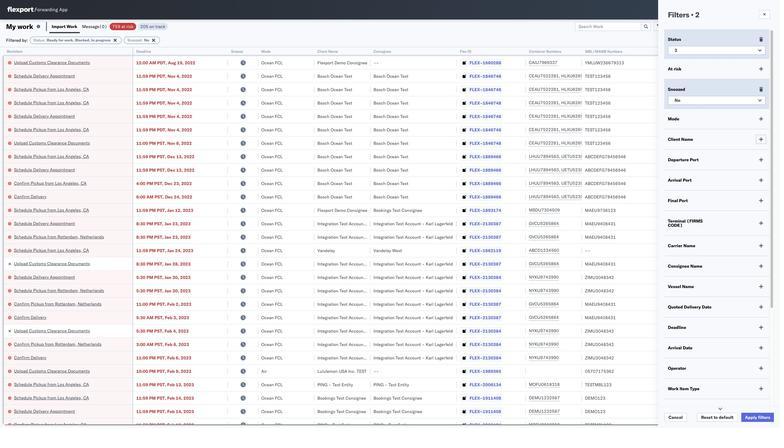 Task type: describe. For each thing, give the bounding box(es) containing it.
4:00 pm pst, dec 23, 2022
[[136, 181, 192, 186]]

05707175362
[[585, 368, 614, 374]]

ceau7522281, hlxu6269489, hlxu8034992 for 11:59 pm pdt, nov 4, 2022's schedule delivery appointment button
[[529, 113, 624, 119]]

4 test123456 from the top
[[585, 114, 611, 119]]

5 ceau7522281, from the top
[[529, 127, 560, 132]]

2130387 for confirm delivery
[[483, 315, 501, 320]]

2130387 for schedule delivery appointment
[[483, 221, 501, 226]]

1 schedule pickup from los angeles, ca link from the top
[[14, 86, 89, 92]]

pst, down 3:00 am pst, feb 6, 2023
[[157, 355, 166, 361]]

1 vertical spatial client
[[668, 137, 681, 142]]

1662119
[[483, 248, 501, 253]]

filtered by:
[[6, 37, 28, 43]]

confirm delivery link for 5:30
[[14, 314, 46, 320]]

apply
[[746, 415, 757, 420]]

upload for 11:00 pm pst, nov 8, 2022
[[14, 140, 28, 146]]

13 11:59 from the top
[[136, 422, 148, 428]]

file
[[676, 24, 684, 29]]

omkar savant for schedule pickup from los angeles, ca
[[693, 100, 720, 106]]

action
[[759, 24, 773, 29]]

11:59 for 11:59 pm pdt, nov 4, 2022's schedule delivery appointment button
[[136, 114, 148, 119]]

pst, down 5:30 pm pst, feb 4, 2023
[[155, 342, 164, 347]]

file exception
[[676, 24, 705, 29]]

client inside client name button
[[318, 49, 327, 54]]

28 flex- from the top
[[470, 422, 483, 428]]

aug
[[168, 60, 176, 65]]

container
[[529, 49, 545, 54]]

feb left 9,
[[167, 368, 175, 374]]

uetu5238478 for confirm delivery
[[562, 194, 591, 199]]

final port
[[668, 198, 688, 203]]

1889466 for schedule pickup from los angeles, ca
[[483, 154, 501, 159]]

pst, down 5:30 am pst, feb 3, 2023 at bottom left
[[154, 328, 164, 334]]

import
[[52, 24, 66, 29]]

rotterdam, for 3:00 am pst, feb 6, 2023
[[55, 341, 77, 347]]

flexport demo consignee for -
[[318, 60, 368, 65]]

1911408 for test 20 wi team assignment
[[483, 409, 501, 414]]

13 flex- from the top
[[470, 221, 483, 226]]

4 upload from the top
[[14, 328, 28, 333]]

by:
[[22, 37, 28, 43]]

flex-2130387 for confirm delivery
[[470, 315, 501, 320]]

2 5:30 pm pst, jan 30, 2023 from the top
[[136, 288, 191, 293]]

4 11:59 pm pdt, nov 4, 2022 from the top
[[136, 114, 192, 119]]

schedule for 5:30 the schedule pickup from rotterdam, netherlands link
[[14, 288, 32, 293]]

jan down 8:30 pm pst, jan 28, 2023
[[165, 275, 171, 280]]

flex-2130387 for confirm pickup from rotterdam, netherlands
[[470, 301, 501, 307]]

1 confirm pickup from rotterdam, netherlands button from the top
[[14, 301, 102, 307]]

759
[[112, 24, 120, 29]]

15 flex- from the top
[[470, 248, 483, 253]]

2 omkar savant from the top
[[693, 73, 720, 79]]

20
[[702, 409, 707, 414]]

8 schedule pickup from los angeles, ca from the top
[[14, 395, 89, 400]]

test
[[357, 368, 367, 374]]

2023 up 10:00 pm pst, feb 9, 2023
[[181, 355, 191, 361]]

feb down 5:30 am pst, feb 3, 2023 at bottom left
[[165, 328, 172, 334]]

8,
[[176, 140, 180, 146]]

pickup for seventh schedule pickup from los angeles, ca button from the top
[[33, 382, 46, 387]]

ceau7522281, hlxu6269489, hlxu8034992 for upload customs clearance documents button for 11:00 pm pst, nov 8, 2022
[[529, 140, 624, 146]]

appointment for 11:59 pm pst, feb 14, 2023
[[50, 408, 75, 414]]

dec for schedule delivery appointment
[[167, 167, 175, 173]]

2023 down 5:30 am pst, feb 3, 2023 at bottom left
[[178, 328, 189, 334]]

3,
[[174, 315, 178, 320]]

5 2130384 from the top
[[483, 355, 501, 361]]

ready for customs clearance
[[668, 406, 708, 416]]

mode button
[[258, 48, 308, 54]]

numbers for mbl/mawb numbers
[[607, 49, 623, 54]]

2 gvcu5265864 from the top
[[529, 234, 559, 240]]

pickup for schedule pickup from rotterdam, netherlands 'button' corresponding to 8:30 pm pst, jan 23, 2023
[[33, 234, 46, 239]]

clearance for fourth upload customs clearance documents link
[[47, 328, 67, 333]]

2 fcl from the top
[[275, 73, 283, 79]]

1 vertical spatial 23,
[[172, 221, 179, 226]]

on
[[150, 24, 154, 29]]

2023 right 2, at the left bottom
[[181, 301, 191, 307]]

arrival for arrival date
[[668, 345, 682, 351]]

0 horizontal spatial date
[[683, 345, 693, 351]]

vandelay for vandelay
[[318, 248, 335, 253]]

19 flex- from the top
[[470, 301, 483, 307]]

0 horizontal spatial risk
[[126, 24, 133, 29]]

1 appointment from the top
[[50, 73, 75, 79]]

7 schedule pickup from los angeles, ca button from the top
[[14, 381, 89, 388]]

22 flex- from the top
[[470, 342, 483, 347]]

1 2130384 from the top
[[483, 275, 501, 280]]

forwarding app
[[35, 7, 68, 13]]

documents for 11:00 pm pst, nov 8, 2022
[[68, 140, 90, 146]]

work item type
[[668, 386, 700, 391]]

delivery for 11:59 pm pst, dec 13, 2022
[[33, 167, 49, 172]]

7 flex- from the top
[[470, 140, 483, 146]]

7 schedule pickup from los angeles, ca from the top
[[14, 382, 89, 387]]

pst, up 5:30 pm pst, feb 4, 2023
[[155, 315, 164, 320]]

1 flex-1846748 from the top
[[470, 73, 501, 79]]

pst, up 6:00 am pst, dec 24, 2022
[[154, 181, 164, 186]]

workitem button
[[4, 48, 126, 54]]

7 schedule pickup from los angeles, ca link from the top
[[14, 381, 89, 387]]

reset to default button
[[697, 413, 738, 422]]

2023 right 12,
[[183, 207, 193, 213]]

22 ocean fcl from the top
[[261, 342, 283, 347]]

port for departure port
[[690, 157, 699, 163]]

demu1232567 for jaehyung choi - test destination agent
[[529, 395, 560, 401]]

schedule pickup from rotterdam, netherlands for 5:30 pm pst, jan 30, 2023
[[14, 288, 104, 293]]

3 abcdefg78456546 from the top
[[585, 181, 626, 186]]

feb left 16, on the left of the page
[[167, 422, 175, 428]]

no button
[[668, 96, 766, 105]]

confirm delivery button for 5:30 am pst, feb 3, 2023
[[14, 314, 46, 321]]

1989365
[[483, 368, 501, 374]]

5 schedule pickup from los angeles, ca link from the top
[[14, 207, 89, 213]]

customs inside ready for customs clearance
[[690, 406, 708, 412]]

3 ocean fcl from the top
[[261, 87, 283, 92]]

hlxu6269489, for eighth schedule pickup from los angeles, ca button from the bottom
[[562, 87, 593, 92]]

1 schedule pickup from los angeles, ca button from the top
[[14, 86, 89, 93]]

type
[[690, 386, 700, 391]]

appointment for 8:30 pm pst, jan 23, 2023
[[50, 221, 75, 226]]

18 ocean fcl from the top
[[261, 288, 283, 293]]

test 20 wi team assignment
[[693, 409, 746, 414]]

delivery for 11:59 pm pst, feb 14, 2023
[[33, 408, 49, 414]]

9,
[[176, 368, 180, 374]]

ceau7522281, hlxu6269489, hlxu8034992 for eighth schedule pickup from los angeles, ca button from the bottom
[[529, 87, 624, 92]]

2
[[696, 10, 700, 19]]

documents for 10:00 pm pst, feb 9, 2023
[[68, 368, 90, 374]]

dec for schedule pickup from los angeles, ca
[[167, 154, 175, 159]]

2 2130384 from the top
[[483, 288, 501, 293]]

3 1889466 from the top
[[483, 181, 501, 186]]

6 confirm from the top
[[14, 355, 30, 360]]

feb up 11:59 pm pst, feb 16, 2023
[[167, 409, 175, 414]]

upload customs clearance documents for 12:00
[[14, 60, 90, 65]]

1 vertical spatial operator
[[668, 366, 687, 371]]

24, for 2022
[[174, 194, 181, 200]]

8 ocean fcl from the top
[[261, 154, 283, 159]]

to
[[714, 415, 718, 420]]

5 flex-2130384 from the top
[[470, 355, 501, 361]]

west
[[392, 248, 402, 253]]

vessel
[[668, 284, 681, 289]]

filtered
[[6, 37, 21, 43]]

client name inside button
[[318, 49, 338, 54]]

11:59 for 3rd schedule pickup from los angeles, ca button from the bottom of the page
[[136, 248, 148, 253]]

inc.
[[349, 368, 356, 374]]

agent for demo123
[[759, 395, 770, 401]]

24 fcl from the top
[[275, 382, 283, 387]]

jan down the 11:59 pm pst, jan 12, 2023
[[165, 221, 171, 226]]

5:30 am pst, feb 3, 2023
[[136, 315, 189, 320]]

1 horizontal spatial client name
[[668, 137, 694, 142]]

10:00
[[136, 368, 148, 374]]

forwarding app link
[[7, 7, 68, 13]]

3 uetu5238478 from the top
[[562, 180, 591, 186]]

destination for --
[[735, 248, 758, 253]]

message
[[82, 24, 99, 29]]

1 5:30 pm pst, jan 30, 2023 from the top
[[136, 275, 191, 280]]

1 zimu3048342 from the top
[[585, 275, 614, 280]]

batch action button
[[737, 22, 777, 31]]

21 flex- from the top
[[470, 328, 483, 334]]

jan left 28, in the bottom left of the page
[[165, 261, 171, 267]]

19 fcl from the top
[[275, 301, 283, 307]]

(firms
[[687, 218, 703, 224]]

6 ocean fcl from the top
[[261, 127, 283, 132]]

departure port
[[668, 157, 699, 163]]

759 at risk
[[112, 24, 133, 29]]

code)
[[668, 223, 683, 228]]

snooze
[[231, 49, 243, 54]]

pst, down 10:00 pm pst, feb 9, 2023
[[157, 382, 166, 387]]

savant for upload customs clearance documents
[[707, 60, 720, 65]]

5 fcl from the top
[[275, 114, 283, 119]]

terminal
[[668, 218, 686, 224]]

4 fcl from the top
[[275, 100, 283, 106]]

gvcu5265864 for schedule delivery appointment
[[529, 221, 559, 226]]

os
[[763, 7, 769, 12]]

8:30 pm pst, jan 28, 2023
[[136, 261, 191, 267]]

6 schedule pickup from los angeles, ca link from the top
[[14, 247, 89, 253]]

track
[[155, 24, 165, 29]]

1 schedule delivery appointment from the top
[[14, 73, 75, 79]]

5 nyku9743990 from the top
[[529, 355, 559, 360]]

filters • 2
[[668, 10, 700, 19]]

pickup for seventh schedule pickup from los angeles, ca button from the bottom
[[33, 100, 46, 105]]

schedule delivery appointment for 8:30 pm pst, jan 23, 2023
[[14, 221, 75, 226]]

feb down 11:59 pm pst, feb 13, 2023
[[167, 395, 175, 401]]

schedule for 6th schedule pickup from los angeles, ca link from the bottom of the page
[[14, 127, 32, 132]]

3 11:59 pm pdt, nov 4, 2022 from the top
[[136, 100, 192, 106]]

1 confirm from the top
[[14, 180, 30, 186]]

lhuu7894563, for confirm delivery
[[529, 194, 561, 199]]

2023 up 11:59 pm pst, jan 24, 2023
[[180, 234, 191, 240]]

schedule delivery appointment for 5:30 pm pst, jan 30, 2023
[[14, 274, 75, 280]]

terminal (firms code)
[[668, 218, 703, 228]]

pst, left 16, on the left of the page
[[157, 422, 166, 428]]

6 flex- from the top
[[470, 127, 483, 132]]

1 5:30 from the top
[[136, 275, 146, 280]]

5 zimu3048342 from the top
[[585, 355, 614, 361]]

3 fcl from the top
[[275, 87, 283, 92]]

netherlands for 3:00 am pst, feb 6, 2023
[[78, 341, 102, 347]]

gvcu5265864 for confirm pickup from rotterdam, netherlands
[[529, 301, 559, 307]]

1 30, from the top
[[172, 275, 179, 280]]

3 flex-2130387 from the top
[[470, 261, 501, 267]]

3 2130387 from the top
[[483, 261, 501, 267]]

-- for flex-1660288
[[374, 60, 379, 65]]

1 ceau7522281, hlxu6269489, hlxu8034992 from the top
[[529, 73, 624, 79]]

12:00 am pdt, aug 19, 2022
[[136, 60, 195, 65]]

jan up 28, in the bottom left of the page
[[167, 248, 174, 253]]

2,
[[176, 301, 180, 307]]

4 confirm from the top
[[14, 314, 30, 320]]

10 ocean fcl from the top
[[261, 181, 283, 186]]

14 flex- from the top
[[470, 234, 483, 240]]

progress
[[96, 38, 111, 42]]

1 horizontal spatial deadline
[[668, 325, 687, 330]]

pickup for 5th schedule pickup from los angeles, ca button from the bottom of the page
[[33, 154, 46, 159]]

2023 right 16, on the left of the page
[[184, 422, 194, 428]]

delivery for 6:00 am pst, dec 24, 2022
[[31, 194, 46, 199]]

1 horizontal spatial date
[[702, 304, 712, 310]]

destination for demo123
[[735, 395, 758, 401]]

2 test123456 from the top
[[585, 87, 611, 92]]

3 maeu9408431 from the top
[[585, 261, 616, 267]]

2 zimu3048342 from the top
[[585, 288, 614, 293]]

schedule for schedule delivery appointment link for 11:59 pm pdt, nov 4, 2022
[[14, 113, 32, 119]]

5 11:59 pm pdt, nov 4, 2022 from the top
[[136, 127, 192, 132]]

delivery for 11:00 pm pst, feb 6, 2023
[[31, 355, 46, 360]]

17 ocean fcl from the top
[[261, 275, 283, 280]]

jan up 11:59 pm pst, jan 24, 2023
[[165, 234, 171, 240]]

2023 down 12,
[[180, 221, 191, 226]]

schedule delivery appointment button for 11:59 pm pst, feb 14, 2023
[[14, 408, 75, 415]]

flex
[[460, 49, 467, 54]]

2023 right 9,
[[181, 368, 191, 374]]

pst, up 11:59 pm pst, jan 24, 2023
[[154, 234, 164, 240]]

3 lhuu7894563, uetu5238478 from the top
[[529, 180, 591, 186]]

4 2130384 from the top
[[483, 342, 501, 347]]

1 vertical spatial risk
[[674, 66, 682, 72]]

20 fcl from the top
[[275, 315, 283, 320]]

in
[[91, 38, 95, 42]]

schedule delivery appointment button for 11:59 pm pst, dec 13, 2022
[[14, 167, 75, 173]]

3 test123456 from the top
[[585, 100, 611, 106]]

ready inside ready for customs clearance
[[668, 406, 681, 412]]

3 button
[[668, 46, 766, 55]]

quoted
[[668, 304, 683, 310]]

6, for 11:00 pm pst, feb 6, 2023
[[176, 355, 180, 361]]

11 11:59 from the top
[[136, 395, 148, 401]]

3 flex-2130384 from the top
[[470, 328, 501, 334]]

19,
[[177, 60, 184, 65]]

hlxu6269489, for 11:59 pm pdt, nov 4, 2022's schedule delivery appointment button
[[562, 113, 593, 119]]

delivery for 5:30 am pst, feb 3, 2023
[[31, 314, 46, 320]]

schedule for first schedule delivery appointment link from the top of the page
[[14, 73, 32, 79]]

22 fcl from the top
[[275, 342, 283, 347]]

schedule pickup from rotterdam, netherlands for 8:30 pm pst, jan 23, 2023
[[14, 234, 104, 239]]

5:30 pm pst, feb 4, 2023
[[136, 328, 189, 334]]

schedule pickup from rotterdam, netherlands button for 8:30 pm pst, jan 23, 2023
[[14, 234, 104, 240]]

my work
[[6, 22, 33, 31]]

12 fcl from the top
[[275, 207, 283, 213]]

forwarding
[[35, 7, 58, 13]]

pst, down 11:59 pm pst, jan 24, 2023
[[154, 261, 164, 267]]

consignee button
[[371, 48, 451, 54]]

11 resize handle column header from the left
[[765, 47, 772, 428]]

jaehyung for demo123
[[693, 395, 711, 401]]

2023 up 11:59 pm pst, feb 16, 2023
[[184, 409, 194, 414]]

11:59 for 5th schedule pickup from los angeles, ca button from the bottom of the page
[[136, 154, 148, 159]]

11:59 pm pst, feb 13, 2023
[[136, 382, 194, 387]]

23, for schedule pickup from rotterdam, netherlands
[[172, 234, 179, 240]]

11:00 pm pst, nov 8, 2022
[[136, 140, 192, 146]]

consignee name
[[668, 263, 703, 269]]

5 hlxu6269489, from the top
[[562, 127, 593, 132]]

hlxu6269489, for upload customs clearance documents button for 11:00 pm pst, nov 8, 2022
[[562, 140, 593, 146]]

for
[[682, 406, 689, 412]]

2023 down 8:30 pm pst, jan 28, 2023
[[180, 275, 191, 280]]

origin
[[735, 221, 747, 226]]

6:00 am pst, dec 24, 2022
[[136, 194, 192, 200]]

omkar for upload customs clearance documents
[[693, 60, 706, 65]]

workitem
[[7, 49, 23, 54]]

3 lhuu7894563, from the top
[[529, 180, 561, 186]]

jaehyung choi - test destination agent for demo123
[[693, 395, 770, 401]]

actions
[[750, 49, 763, 54]]

at
[[668, 66, 673, 72]]

clearance inside ready for customs clearance
[[668, 411, 689, 416]]

jaehyung for --
[[693, 248, 711, 253]]

2006134 for 11:59 pm pst, feb 13, 2023
[[483, 382, 501, 387]]

jan left 12,
[[167, 207, 174, 213]]

11:59 pm pst, feb 14, 2023 for test
[[136, 409, 194, 414]]

omkar for schedule pickup from los angeles, ca
[[693, 100, 706, 106]]

13 fcl from the top
[[275, 221, 283, 226]]

5 11:59 from the top
[[136, 127, 148, 132]]

1 flex- from the top
[[470, 60, 483, 65]]

air
[[261, 368, 267, 374]]

11:59 for seventh schedule pickup from los angeles, ca button from the bottom
[[136, 100, 148, 106]]

5 flex- from the top
[[470, 114, 483, 119]]

11:00 pm pst, feb 6, 2023
[[136, 355, 191, 361]]

pickup for 2nd confirm pickup from rotterdam, netherlands button from the top of the page
[[31, 341, 44, 347]]

resize handle column header for consignee
[[450, 47, 457, 428]]

20 flex- from the top
[[470, 315, 483, 320]]

3:00
[[136, 342, 146, 347]]

27 fcl from the top
[[275, 422, 283, 428]]

4 nyku9743990 from the top
[[529, 341, 559, 347]]

25 ocean fcl from the top
[[261, 395, 283, 401]]

flex-1911408 for jaehyung choi - test destination agent
[[470, 395, 501, 401]]

flex-1911408 for test 20 wi team assignment
[[470, 409, 501, 414]]

1 hlxu8034992 from the top
[[594, 73, 624, 79]]

6 schedule pickup from los angeles, ca button from the top
[[14, 247, 89, 254]]

0 vertical spatial 13,
[[176, 154, 183, 159]]

status for status : ready for work, blocked, in progress
[[33, 38, 44, 42]]

3 gvcu5265864 from the top
[[529, 261, 559, 266]]

confirm pickup from los angeles, ca button for 11:59 pm pst, feb 16, 2023
[[14, 422, 87, 428]]

pickup for sixth schedule pickup from los angeles, ca button from the bottom of the page
[[33, 127, 46, 132]]

3 nyku9743990 from the top
[[529, 328, 559, 334]]

batch action
[[746, 24, 773, 29]]

ymluw236679313
[[585, 60, 624, 65]]

3 upload customs clearance documents link from the top
[[14, 261, 90, 267]]

10:00 pm pst, feb 9, 2023
[[136, 368, 191, 374]]

1 8:30 pm pst, jan 23, 2023 from the top
[[136, 221, 191, 226]]

gvcu5265864 for confirm delivery
[[529, 315, 559, 320]]

exception
[[685, 24, 705, 29]]

2 vertical spatial 13,
[[176, 382, 182, 387]]

5 1846748 from the top
[[483, 127, 501, 132]]

schedule pickup from rotterdam, netherlands button for 5:30 pm pst, jan 30, 2023
[[14, 287, 104, 294]]



Task type: vqa. For each thing, say whether or not it's contained in the screenshot.
FLEX-2001714
no



Task type: locate. For each thing, give the bounding box(es) containing it.
12,
[[175, 207, 182, 213]]

demo for bookings
[[335, 207, 346, 213]]

4 flex- from the top
[[470, 100, 483, 106]]

7 confirm from the top
[[14, 422, 30, 427]]

confirm delivery for 6:00 am pst, dec 24, 2022
[[14, 194, 46, 199]]

test123456
[[585, 73, 611, 79], [585, 87, 611, 92], [585, 100, 611, 106], [585, 114, 611, 119], [585, 127, 611, 132], [585, 140, 611, 146]]

schedule for schedule delivery appointment link related to 11:59 pm pst, dec 13, 2022
[[14, 167, 32, 172]]

ocean
[[261, 60, 274, 65], [261, 73, 274, 79], [331, 73, 343, 79], [387, 73, 399, 79], [261, 87, 274, 92], [331, 87, 343, 92], [387, 87, 399, 92], [261, 100, 274, 106], [331, 100, 343, 106], [387, 100, 399, 106], [261, 114, 274, 119], [331, 114, 343, 119], [387, 114, 399, 119], [261, 127, 274, 132], [331, 127, 343, 132], [387, 127, 399, 132], [261, 140, 274, 146], [331, 140, 343, 146], [387, 140, 399, 146], [261, 154, 274, 159], [331, 154, 343, 159], [387, 154, 399, 159], [261, 167, 274, 173], [331, 167, 343, 173], [387, 167, 399, 173], [261, 181, 274, 186], [331, 181, 343, 186], [387, 181, 399, 186], [261, 194, 274, 200], [331, 194, 343, 200], [387, 194, 399, 200], [261, 207, 274, 213], [261, 221, 274, 226], [261, 234, 274, 240], [261, 248, 274, 253], [261, 261, 274, 267], [261, 275, 274, 280], [261, 288, 274, 293], [261, 301, 274, 307], [261, 315, 274, 320], [261, 328, 274, 334], [261, 342, 274, 347], [261, 355, 274, 361], [261, 382, 274, 387], [261, 395, 274, 401], [261, 409, 274, 414], [261, 422, 274, 428]]

0 vertical spatial 6,
[[174, 342, 178, 347]]

13, down 9,
[[176, 382, 182, 387]]

2 jaehyung from the top
[[693, 248, 711, 253]]

resize handle column header for mode
[[307, 47, 315, 428]]

5:30 up 3:00
[[136, 328, 146, 334]]

lululemon
[[318, 368, 338, 374]]

3 jaehyung from the top
[[693, 395, 711, 401]]

2 vertical spatial --
[[374, 368, 379, 374]]

2 vertical spatial 23,
[[172, 234, 179, 240]]

demo123 for jaehyung choi - test destination agent
[[585, 395, 606, 401]]

nyku9743990
[[529, 274, 559, 280], [529, 288, 559, 293], [529, 328, 559, 334], [529, 341, 559, 347], [529, 355, 559, 360]]

abcdefg78456546 for confirm delivery
[[585, 194, 626, 200]]

jaehyung choi - test destination agent
[[693, 248, 770, 253], [693, 395, 770, 401]]

1 hlxu6269489, from the top
[[562, 73, 593, 79]]

pm
[[149, 73, 156, 79], [149, 87, 156, 92], [149, 100, 156, 106], [149, 114, 156, 119], [149, 127, 156, 132], [149, 140, 156, 146], [149, 154, 156, 159], [149, 167, 156, 173], [147, 181, 153, 186], [149, 207, 156, 213], [147, 221, 153, 226], [147, 234, 153, 240], [149, 248, 156, 253], [147, 261, 153, 267], [147, 275, 153, 280], [147, 288, 153, 293], [149, 301, 156, 307], [147, 328, 153, 334], [149, 355, 156, 361], [149, 368, 156, 374], [149, 382, 156, 387], [149, 395, 156, 401], [149, 409, 156, 414], [149, 422, 156, 428]]

1 1889466 from the top
[[483, 154, 501, 159]]

1 vertical spatial demo123
[[585, 409, 606, 414]]

quoted delivery date
[[668, 304, 712, 310]]

0 vertical spatial confirm pickup from rotterdam, netherlands button
[[14, 301, 102, 307]]

11:59 for seventh schedule pickup from los angeles, ca button from the top
[[136, 382, 148, 387]]

flex-1662119
[[470, 248, 501, 253]]

status
[[668, 37, 682, 42], [33, 38, 44, 42]]

24, up 12,
[[174, 194, 181, 200]]

ceau7522281, hlxu6269489, hlxu8034992 for seventh schedule pickup from los angeles, ca button from the bottom
[[529, 100, 624, 105]]

ca
[[83, 86, 89, 92], [83, 100, 89, 105], [83, 127, 89, 132], [83, 154, 89, 159], [81, 180, 87, 186], [83, 207, 89, 213], [83, 247, 89, 253], [83, 382, 89, 387], [83, 395, 89, 400], [81, 422, 87, 427]]

numbers up caiu7969337
[[546, 49, 562, 54]]

deadline
[[136, 49, 151, 54], [668, 325, 687, 330]]

pst, down 8:30 pm pst, jan 28, 2023
[[154, 275, 164, 280]]

clearance for upload customs clearance documents link associated with 11:00
[[47, 140, 67, 146]]

14, up 16, on the left of the page
[[176, 409, 182, 414]]

4 2130387 from the top
[[483, 301, 501, 307]]

2 vertical spatial port
[[679, 198, 688, 203]]

30, down 28, in the bottom left of the page
[[172, 275, 179, 280]]

0 horizontal spatial status
[[33, 38, 44, 42]]

8 resize handle column header from the left
[[575, 47, 582, 428]]

6 test123456 from the top
[[585, 140, 611, 146]]

rotterdam, for 5:30 pm pst, jan 30, 2023
[[57, 288, 79, 293]]

11:59 for schedule delivery appointment button related to 11:59 pm pst, dec 13, 2022
[[136, 167, 148, 173]]

appointment
[[50, 73, 75, 79], [50, 113, 75, 119], [50, 167, 75, 172], [50, 221, 75, 226], [50, 274, 75, 280], [50, 408, 75, 414]]

3 hlxu8034992 from the top
[[594, 100, 624, 105]]

my
[[6, 22, 16, 31]]

2023 right 28, in the bottom left of the page
[[180, 261, 191, 267]]

jaehyung down type
[[693, 395, 711, 401]]

0 vertical spatial testmbl123
[[585, 382, 612, 387]]

0 vertical spatial flex-2006134
[[470, 382, 501, 387]]

15 fcl from the top
[[275, 248, 283, 253]]

: down 205
[[142, 38, 143, 42]]

demo for -
[[335, 60, 346, 65]]

0 vertical spatial jaehyung
[[693, 221, 711, 226]]

confirm pickup from rotterdam, netherlands link
[[14, 301, 102, 307], [14, 341, 102, 347]]

pst, down 6:00 am pst, dec 24, 2022
[[157, 207, 166, 213]]

resize handle column header
[[125, 47, 133, 428], [221, 47, 228, 428], [251, 47, 258, 428], [307, 47, 315, 428], [363, 47, 371, 428], [450, 47, 457, 428], [519, 47, 526, 428], [575, 47, 582, 428], [683, 47, 690, 428], [739, 47, 746, 428], [765, 47, 772, 428]]

14, down 11:59 pm pst, feb 13, 2023
[[176, 395, 182, 401]]

1 vertical spatial snoozed
[[668, 87, 686, 92]]

11:59 pm pst, dec 13, 2022 down 11:00 pm pst, nov 8, 2022
[[136, 154, 195, 159]]

1 vertical spatial work
[[668, 386, 679, 391]]

1 vertical spatial confirm pickup from rotterdam, netherlands button
[[14, 341, 102, 348]]

flex-1989365 button
[[460, 367, 503, 375], [460, 367, 503, 375]]

feb up 10:00 pm pst, feb 9, 2023
[[167, 355, 175, 361]]

1 nyku9743990 from the top
[[529, 274, 559, 280]]

0 vertical spatial 8:30
[[136, 221, 146, 226]]

5 schedule delivery appointment link from the top
[[14, 274, 75, 280]]

6 fcl from the top
[[275, 127, 283, 132]]

3 schedule pickup from los angeles, ca from the top
[[14, 127, 89, 132]]

4:00
[[136, 181, 146, 186]]

appointment for 5:30 pm pst, jan 30, 2023
[[50, 274, 75, 280]]

1 vertical spatial agent
[[759, 248, 770, 253]]

Search Work text field
[[575, 22, 642, 31]]

0 vertical spatial no
[[144, 38, 149, 42]]

11:59 for schedule delivery appointment button corresponding to 11:59 pm pst, feb 14, 2023
[[136, 409, 148, 414]]

resize handle column header for workitem
[[125, 47, 133, 428]]

1 horizontal spatial risk
[[674, 66, 682, 72]]

confirm pickup from los angeles, ca link for 4:00 pm pst, dec 23, 2022
[[14, 180, 87, 186]]

snoozed for snoozed : no
[[128, 38, 142, 42]]

6:00
[[136, 194, 146, 200]]

ping - test entity
[[318, 382, 353, 387], [374, 382, 409, 387], [318, 422, 353, 428], [374, 422, 409, 428]]

1 ceau7522281, from the top
[[529, 73, 560, 79]]

flex-1846748 button
[[460, 72, 503, 80], [460, 72, 503, 80], [460, 85, 503, 94], [460, 85, 503, 94], [460, 99, 503, 107], [460, 99, 503, 107], [460, 112, 503, 121], [460, 112, 503, 121], [460, 125, 503, 134], [460, 125, 503, 134], [460, 139, 503, 147], [460, 139, 503, 147]]

14, for jaehyung choi - test destination agent
[[176, 395, 182, 401]]

2 flex-2130387 from the top
[[470, 234, 501, 240]]

1 confirm pickup from rotterdam, netherlands link from the top
[[14, 301, 102, 307]]

wi
[[708, 409, 712, 414]]

1 vertical spatial deadline
[[668, 325, 687, 330]]

maeu9408431 for schedule delivery appointment
[[585, 221, 616, 226]]

0 vertical spatial work
[[67, 24, 77, 29]]

13, down 8,
[[176, 154, 183, 159]]

am for 5:30
[[147, 315, 154, 320]]

mbl/mawb numbers button
[[582, 48, 684, 54]]

flexport demo consignee for bookings
[[318, 207, 368, 213]]

0 vertical spatial mofu0618318
[[529, 382, 560, 387]]

flex-1893174
[[470, 207, 501, 213]]

1846748 for upload customs clearance documents link associated with 11:00
[[483, 140, 501, 146]]

0 vertical spatial confirm delivery button
[[14, 193, 46, 200]]

2 11:59 pm pdt, nov 4, 2022 from the top
[[136, 87, 192, 92]]

4 schedule pickup from los angeles, ca button from the top
[[14, 153, 89, 160]]

1 vertical spatial confirm pickup from los angeles, ca
[[14, 422, 87, 427]]

pst, up 5:30 am pst, feb 3, 2023 at bottom left
[[157, 301, 166, 307]]

1 horizontal spatial vandelay
[[374, 248, 391, 253]]

operator down arrival date at right bottom
[[668, 366, 687, 371]]

feb left 2, at the left bottom
[[167, 301, 175, 307]]

2 documents from the top
[[68, 140, 90, 146]]

item
[[680, 386, 689, 391]]

choi down jaehyung choi - test origin agent
[[712, 248, 721, 253]]

11:59 pm pst, feb 14, 2023 up 11:59 pm pst, feb 16, 2023
[[136, 409, 194, 414]]

0 vertical spatial omkar savant
[[693, 60, 720, 65]]

2 vertical spatial jaehyung
[[693, 395, 711, 401]]

maeu9408431 for confirm delivery
[[585, 315, 616, 320]]

0 horizontal spatial mode
[[261, 49, 271, 54]]

jaehyung up consignee name
[[693, 248, 711, 253]]

21 fcl from the top
[[275, 328, 283, 334]]

1 horizontal spatial operator
[[693, 49, 708, 54]]

schedule pickup from rotterdam, netherlands link
[[14, 234, 104, 240], [14, 287, 104, 293]]

flexport. image
[[7, 7, 35, 13]]

maeu9736123
[[585, 207, 616, 213]]

am up 5:30 pm pst, feb 4, 2023
[[147, 315, 154, 320]]

11:59 pm pst, feb 14, 2023
[[136, 395, 194, 401], [136, 409, 194, 414]]

1 horizontal spatial status
[[668, 37, 682, 42]]

pst, down 11:00 pm pst, nov 8, 2022
[[157, 154, 166, 159]]

4 appointment from the top
[[50, 221, 75, 226]]

lhuu7894563, for schedule pickup from los angeles, ca
[[529, 154, 561, 159]]

omkar savant for upload customs clearance documents
[[693, 60, 720, 65]]

flex-2006134 for 11:59 pm pst, feb 13, 2023
[[470, 382, 501, 387]]

2 14, from the top
[[176, 409, 182, 414]]

confirm
[[14, 180, 30, 186], [14, 194, 30, 199], [14, 301, 30, 307], [14, 314, 30, 320], [14, 341, 30, 347], [14, 355, 30, 360], [14, 422, 30, 427]]

0 vertical spatial flexport demo consignee
[[318, 60, 368, 65]]

2 1889466 from the top
[[483, 167, 501, 173]]

2 confirm pickup from rotterdam, netherlands link from the top
[[14, 341, 102, 347]]

10 fcl from the top
[[275, 181, 283, 186]]

1 horizontal spatial work
[[668, 386, 679, 391]]

0 vertical spatial 30,
[[172, 275, 179, 280]]

205 on track
[[140, 24, 165, 29]]

confirm delivery button for 11:00 pm pst, feb 6, 2023
[[14, 354, 46, 361]]

8 schedule from the top
[[14, 207, 32, 213]]

11:59 pm pst, feb 14, 2023 for jaehyung
[[136, 395, 194, 401]]

2 vertical spatial omkar
[[693, 100, 706, 106]]

pickup for confirm pickup from los angeles, ca button corresponding to 4:00 pm pst, dec 23, 2022
[[31, 180, 44, 186]]

2023 down 11:59 pm pst, feb 13, 2023
[[184, 395, 194, 401]]

1 vertical spatial 2006134
[[483, 422, 501, 428]]

pst, up 11:59 pm pst, feb 16, 2023
[[157, 409, 166, 414]]

2023
[[183, 207, 193, 213], [180, 221, 191, 226], [180, 234, 191, 240], [183, 248, 193, 253], [180, 261, 191, 267], [180, 275, 191, 280], [180, 288, 191, 293], [181, 301, 191, 307], [179, 315, 189, 320], [178, 328, 189, 334], [179, 342, 189, 347], [181, 355, 191, 361], [181, 368, 191, 374], [184, 382, 194, 387], [184, 395, 194, 401], [184, 409, 194, 414], [184, 422, 194, 428]]

5 2130387 from the top
[[483, 315, 501, 320]]

2 vertical spatial confirm delivery link
[[14, 354, 46, 361]]

flex-2006134 button
[[460, 380, 503, 389], [460, 380, 503, 389], [460, 421, 503, 428], [460, 421, 503, 428]]

0 vertical spatial flex-1911408
[[470, 395, 501, 401]]

4 hlxu6269489, from the top
[[562, 113, 593, 119]]

1 11:59 pm pst, feb 14, 2023 from the top
[[136, 395, 194, 401]]

23,
[[174, 181, 180, 186], [172, 221, 179, 226], [172, 234, 179, 240]]

flex-1893174 button
[[460, 206, 503, 214], [460, 206, 503, 214]]

1 1846748 from the top
[[483, 73, 501, 79]]

confirm pickup from rotterdam, netherlands for 1st confirm pickup from rotterdam, netherlands button
[[14, 301, 102, 307]]

consignee inside button
[[374, 49, 391, 54]]

flexport for --
[[318, 60, 334, 65]]

1 vertical spatial confirm pickup from los angeles, ca button
[[14, 422, 87, 428]]

0 vertical spatial choi
[[712, 221, 721, 226]]

2 hlxu8034992 from the top
[[594, 87, 624, 92]]

pst, down 4:00 pm pst, dec 23, 2022
[[155, 194, 164, 200]]

destination up assignment
[[735, 395, 758, 401]]

2 11:59 pm pst, dec 13, 2022 from the top
[[136, 167, 195, 173]]

pst, down 11:59 pm pst, feb 13, 2023
[[157, 395, 166, 401]]

delivery for 5:30 pm pst, jan 30, 2023
[[33, 274, 49, 280]]

work
[[67, 24, 77, 29], [668, 386, 679, 391]]

11:59 pm pst, dec 13, 2022 up 4:00 pm pst, dec 23, 2022
[[136, 167, 195, 173]]

choi up team
[[712, 395, 721, 401]]

delivery for 11:59 pm pdt, nov 4, 2022
[[33, 113, 49, 119]]

1 vertical spatial mofu0618318
[[529, 422, 560, 427]]

account
[[349, 221, 365, 226], [405, 221, 421, 226], [349, 234, 365, 240], [405, 234, 421, 240], [349, 261, 365, 267], [405, 261, 421, 267], [349, 275, 365, 280], [405, 275, 421, 280], [349, 288, 365, 293], [405, 288, 421, 293], [349, 301, 365, 307], [405, 301, 421, 307], [349, 315, 365, 320], [405, 315, 421, 320], [349, 328, 365, 334], [405, 328, 421, 334], [349, 342, 365, 347], [405, 342, 421, 347], [349, 355, 365, 361], [405, 355, 421, 361]]

3 schedule from the top
[[14, 100, 32, 105]]

1 vertical spatial jaehyung
[[693, 248, 711, 253]]

1 vertical spatial 6,
[[176, 355, 180, 361]]

work right import
[[67, 24, 77, 29]]

feb up 11:00 pm pst, feb 6, 2023
[[165, 342, 173, 347]]

status for status
[[668, 37, 682, 42]]

1 vertical spatial schedule pickup from rotterdam, netherlands
[[14, 288, 104, 293]]

0 vertical spatial confirm pickup from los angeles, ca button
[[14, 180, 87, 187]]

abcd1234560
[[529, 248, 559, 253]]

4 gvcu5265864 from the top
[[529, 301, 559, 307]]

appointment for 11:59 pm pst, dec 13, 2022
[[50, 167, 75, 172]]

0 vertical spatial confirm pickup from los angeles, ca link
[[14, 180, 87, 186]]

1 vertical spatial date
[[683, 345, 693, 351]]

confirm pickup from los angeles, ca button
[[14, 180, 87, 187], [14, 422, 87, 428]]

4 1889466 from the top
[[483, 194, 501, 200]]

0 horizontal spatial operator
[[668, 366, 687, 371]]

9 schedule from the top
[[14, 221, 32, 226]]

vessel name
[[668, 284, 694, 289]]

flex-1889466 for schedule delivery appointment
[[470, 167, 501, 173]]

11:00 for 11:00 pm pst, feb 6, 2023
[[136, 355, 148, 361]]

hlxu8034992
[[594, 73, 624, 79], [594, 87, 624, 92], [594, 100, 624, 105], [594, 113, 624, 119], [594, 127, 624, 132], [594, 140, 624, 146]]

0 horizontal spatial ready
[[47, 38, 58, 42]]

8 schedule pickup from los angeles, ca button from the top
[[14, 395, 89, 401]]

1 maeu9408431 from the top
[[585, 221, 616, 226]]

0 vertical spatial mode
[[261, 49, 271, 54]]

8:30 pm pst, jan 23, 2023 up 11:59 pm pst, jan 24, 2023
[[136, 234, 191, 240]]

lhuu7894563, uetu5238478 for schedule pickup from los angeles, ca
[[529, 154, 591, 159]]

11:59 pm pst, jan 12, 2023
[[136, 207, 193, 213]]

Search Shipments (/) text field
[[664, 5, 723, 14]]

name inside client name button
[[328, 49, 338, 54]]

karl
[[370, 221, 378, 226], [426, 221, 434, 226], [370, 234, 378, 240], [426, 234, 434, 240], [370, 261, 378, 267], [426, 261, 434, 267], [370, 275, 378, 280], [426, 275, 434, 280], [370, 288, 378, 293], [426, 288, 434, 293], [370, 301, 378, 307], [426, 301, 434, 307], [370, 315, 378, 320], [426, 315, 434, 320], [370, 328, 378, 334], [426, 328, 434, 334], [370, 342, 378, 347], [426, 342, 434, 347], [370, 355, 378, 361], [426, 355, 434, 361]]

3 flex- from the top
[[470, 87, 483, 92]]

2006134
[[483, 382, 501, 387], [483, 422, 501, 428]]

0 vertical spatial schedule pickup from rotterdam, netherlands link
[[14, 234, 104, 240]]

confirm delivery button
[[14, 193, 46, 200], [14, 314, 46, 321], [14, 354, 46, 361]]

at
[[121, 24, 125, 29]]

1660288
[[483, 60, 501, 65]]

1 lhuu7894563, uetu5238478 from the top
[[529, 154, 591, 159]]

11 ocean fcl from the top
[[261, 194, 283, 200]]

schedule for eighth schedule pickup from los angeles, ca link from the bottom of the page
[[14, 86, 32, 92]]

2 schedule pickup from rotterdam, netherlands from the top
[[14, 288, 104, 293]]

delivery for 8:30 pm pst, jan 23, 2023
[[33, 221, 49, 226]]

confirm pickup from rotterdam, netherlands link for 2nd confirm pickup from rotterdam, netherlands button from the top of the page
[[14, 341, 102, 347]]

upload for 12:00 am pdt, aug 19, 2022
[[14, 60, 28, 65]]

3 schedule delivery appointment link from the top
[[14, 167, 75, 173]]

2 vertical spatial choi
[[712, 395, 721, 401]]

assignment
[[724, 409, 746, 414]]

1 14, from the top
[[176, 395, 182, 401]]

schedule for schedule delivery appointment link associated with 8:30 pm pst, jan 23, 2023
[[14, 221, 32, 226]]

0 vertical spatial deadline
[[136, 49, 151, 54]]

2 5:30 from the top
[[136, 288, 146, 293]]

at risk
[[668, 66, 682, 72]]

app
[[59, 7, 68, 13]]

8:30 pm pst, jan 23, 2023 down the 11:59 pm pst, jan 12, 2023
[[136, 221, 191, 226]]

2 ceau7522281, from the top
[[529, 87, 560, 92]]

ceau7522281, for seventh schedule pickup from los angeles, ca link from the bottom
[[529, 100, 560, 105]]

dec up 6:00 am pst, dec 24, 2022
[[165, 181, 173, 186]]

from
[[47, 86, 56, 92], [47, 100, 56, 105], [47, 127, 56, 132], [47, 154, 56, 159], [45, 180, 54, 186], [47, 207, 56, 213], [47, 234, 56, 239], [47, 247, 56, 253], [47, 288, 56, 293], [45, 301, 54, 307], [45, 341, 54, 347], [47, 382, 56, 387], [47, 395, 56, 400], [45, 422, 54, 427]]

4 uetu5238478 from the top
[[562, 194, 591, 199]]

23, down 12,
[[172, 221, 179, 226]]

am for 3:00
[[147, 342, 154, 347]]

2 schedule pickup from los angeles, ca from the top
[[14, 100, 89, 105]]

team
[[714, 409, 723, 414]]

16 schedule from the top
[[14, 408, 32, 414]]

0 horizontal spatial snoozed
[[128, 38, 142, 42]]

24, up 28, in the bottom left of the page
[[175, 248, 182, 253]]

12 flex- from the top
[[470, 207, 483, 213]]

flex id button
[[457, 48, 520, 54]]

13, up 4:00 pm pst, dec 23, 2022
[[176, 167, 183, 173]]

2 mofu0618318 from the top
[[529, 422, 560, 427]]

schedule for seventh schedule pickup from los angeles, ca link from the bottom
[[14, 100, 32, 105]]

maeu9408431
[[585, 221, 616, 226], [585, 234, 616, 240], [585, 261, 616, 267], [585, 301, 616, 307], [585, 315, 616, 320]]

integration test account - karl lagerfeld
[[318, 221, 397, 226], [374, 221, 453, 226], [318, 234, 397, 240], [374, 234, 453, 240], [318, 261, 397, 267], [374, 261, 453, 267], [318, 275, 397, 280], [374, 275, 453, 280], [318, 288, 397, 293], [374, 288, 453, 293], [318, 301, 397, 307], [374, 301, 453, 307], [318, 315, 397, 320], [374, 315, 453, 320], [318, 328, 397, 334], [374, 328, 453, 334], [318, 342, 397, 347], [374, 342, 453, 347], [318, 355, 397, 361], [374, 355, 453, 361]]

6, for 3:00 am pst, feb 6, 2023
[[174, 342, 178, 347]]

savant for schedule pickup from los angeles, ca
[[707, 100, 720, 106]]

1 11:59 from the top
[[136, 73, 148, 79]]

operator right 3
[[693, 49, 708, 54]]

3 hlxu6269489, from the top
[[562, 100, 593, 105]]

2023 down 10:00 pm pst, feb 9, 2023
[[184, 382, 194, 387]]

lagerfeld
[[379, 221, 397, 226], [435, 221, 453, 226], [379, 234, 397, 240], [435, 234, 453, 240], [379, 261, 397, 267], [435, 261, 453, 267], [379, 275, 397, 280], [435, 275, 453, 280], [379, 288, 397, 293], [435, 288, 453, 293], [379, 301, 397, 307], [435, 301, 453, 307], [379, 315, 397, 320], [435, 315, 453, 320], [379, 328, 397, 334], [435, 328, 453, 334], [379, 342, 397, 347], [435, 342, 453, 347], [379, 355, 397, 361], [435, 355, 453, 361]]

0 vertical spatial savant
[[707, 60, 720, 65]]

1 confirm delivery button from the top
[[14, 193, 46, 200]]

0 vertical spatial arrival
[[668, 177, 682, 183]]

upload customs clearance documents link for 10:00
[[14, 368, 90, 374]]

8:30 up 11:59 pm pst, jan 24, 2023
[[136, 234, 146, 240]]

0 vertical spatial demo123
[[585, 395, 606, 401]]

dec down 11:00 pm pst, nov 8, 2022
[[167, 154, 175, 159]]

deadline inside "deadline" button
[[136, 49, 151, 54]]

numbers inside button
[[546, 49, 562, 54]]

mode inside button
[[261, 49, 271, 54]]

5 flex-2130387 from the top
[[470, 315, 501, 320]]

14, for test 20 wi team assignment
[[176, 409, 182, 414]]

0 vertical spatial flexport
[[318, 60, 334, 65]]

work,
[[64, 38, 74, 42]]

0 vertical spatial snoozed
[[128, 38, 142, 42]]

1889466
[[483, 154, 501, 159], [483, 167, 501, 173], [483, 181, 501, 186], [483, 194, 501, 200]]

1 horizontal spatial mode
[[668, 116, 680, 122]]

1 schedule from the top
[[14, 73, 32, 79]]

destination
[[735, 248, 758, 253], [735, 395, 758, 401]]

0 vertical spatial operator
[[693, 49, 708, 54]]

0 vertical spatial destination
[[735, 248, 758, 253]]

1 vertical spatial flex-1911408
[[470, 409, 501, 414]]

usa
[[339, 368, 347, 374]]

0 horizontal spatial work
[[67, 24, 77, 29]]

4 abcdefg78456546 from the top
[[585, 194, 626, 200]]

16 ocean fcl from the top
[[261, 261, 283, 267]]

am right 12:00
[[149, 60, 156, 65]]

savant
[[707, 60, 720, 65], [707, 73, 720, 79], [707, 100, 720, 106]]

23, up 6:00 am pst, dec 24, 2022
[[174, 181, 180, 186]]

vandelay for vandelay west
[[374, 248, 391, 253]]

4 flex-2130384 from the top
[[470, 342, 501, 347]]

filters
[[759, 415, 771, 420]]

2 : from the left
[[142, 38, 143, 42]]

pdt,
[[157, 60, 167, 65], [157, 73, 167, 79], [157, 87, 167, 92], [157, 100, 167, 106], [157, 114, 167, 119], [157, 127, 167, 132]]

carrier name
[[668, 243, 696, 248]]

status : ready for work, blocked, in progress
[[33, 38, 111, 42]]

2 confirm pickup from rotterdam, netherlands button from the top
[[14, 341, 102, 348]]

2023 up 11:00 pm pst, feb 2, 2023
[[180, 288, 191, 293]]

2 vandelay from the left
[[374, 248, 391, 253]]

uetu5238478 for schedule delivery appointment
[[562, 167, 591, 173]]

5 ocean fcl from the top
[[261, 114, 283, 119]]

2023 up 8:30 pm pst, jan 28, 2023
[[183, 248, 193, 253]]

ocean fcl
[[261, 60, 283, 65], [261, 73, 283, 79], [261, 87, 283, 92], [261, 100, 283, 106], [261, 114, 283, 119], [261, 127, 283, 132], [261, 140, 283, 146], [261, 154, 283, 159], [261, 167, 283, 173], [261, 181, 283, 186], [261, 194, 283, 200], [261, 207, 283, 213], [261, 221, 283, 226], [261, 234, 283, 240], [261, 248, 283, 253], [261, 261, 283, 267], [261, 275, 283, 280], [261, 288, 283, 293], [261, 301, 283, 307], [261, 315, 283, 320], [261, 328, 283, 334], [261, 342, 283, 347], [261, 355, 283, 361], [261, 382, 283, 387], [261, 395, 283, 401], [261, 409, 283, 414], [261, 422, 283, 428]]

pst, down 11:00 pm pst, feb 6, 2023
[[157, 368, 166, 374]]

departure
[[668, 157, 689, 163]]

8:30 down 11:59 pm pst, jan 24, 2023
[[136, 261, 146, 267]]

11:59 pm pst, jan 24, 2023
[[136, 248, 193, 253]]

2 vertical spatial confirm delivery
[[14, 355, 46, 360]]

1 schedule pickup from los angeles, ca from the top
[[14, 86, 89, 92]]

3 1846748 from the top
[[483, 100, 501, 106]]

8:30 down 6:00 in the top of the page
[[136, 221, 146, 226]]

1 vertical spatial destination
[[735, 395, 758, 401]]

work inside button
[[67, 24, 77, 29]]

work left item
[[668, 386, 679, 391]]

1 vertical spatial 11:59 pm pst, dec 13, 2022
[[136, 167, 195, 173]]

1 horizontal spatial numbers
[[607, 49, 623, 54]]

2 11:59 pm pst, feb 14, 2023 from the top
[[136, 409, 194, 414]]

0 vertical spatial 8:30 pm pst, jan 23, 2023
[[136, 221, 191, 226]]

1 vertical spatial mode
[[668, 116, 680, 122]]

2023 right 3,
[[179, 315, 189, 320]]

reset to default
[[702, 415, 734, 420]]

port right departure
[[690, 157, 699, 163]]

3
[[675, 48, 678, 53]]

demu1232567 for test 20 wi team assignment
[[529, 409, 560, 414]]

choi right "(firms"
[[712, 221, 721, 226]]

2 vertical spatial 8:30
[[136, 261, 146, 267]]

6, up 11:00 pm pst, feb 6, 2023
[[174, 342, 178, 347]]

1 vertical spatial 5:30 pm pst, jan 30, 2023
[[136, 288, 191, 293]]

1 vertical spatial omkar
[[693, 73, 706, 79]]

mofu0618318 for 11:59 pm pst, feb 16, 2023
[[529, 422, 560, 427]]

schedule delivery appointment button for 5:30 pm pst, jan 30, 2023
[[14, 274, 75, 281]]

6, up 9,
[[176, 355, 180, 361]]

2 upload customs clearance documents from the top
[[14, 140, 90, 146]]

pst, down the 11:59 pm pst, jan 12, 2023
[[154, 221, 164, 226]]

2 schedule delivery appointment link from the top
[[14, 113, 75, 119]]

1 vertical spatial confirm pickup from rotterdam, netherlands
[[14, 341, 102, 347]]

1 vertical spatial port
[[683, 177, 692, 183]]

1 vertical spatial savant
[[707, 73, 720, 79]]

3 omkar from the top
[[693, 100, 706, 106]]

bosch
[[318, 73, 330, 79], [374, 73, 386, 79], [318, 87, 330, 92], [374, 87, 386, 92], [318, 100, 330, 106], [374, 100, 386, 106], [318, 114, 330, 119], [374, 114, 386, 119], [318, 127, 330, 132], [374, 127, 386, 132], [318, 140, 330, 146], [374, 140, 386, 146], [318, 154, 330, 159], [374, 154, 386, 159], [318, 167, 330, 173], [374, 167, 386, 173], [318, 181, 330, 186], [374, 181, 386, 186], [318, 194, 330, 200], [374, 194, 386, 200]]

dec for confirm delivery
[[165, 194, 173, 200]]

no
[[144, 38, 149, 42], [675, 98, 681, 103]]

port right final
[[679, 198, 688, 203]]

7 schedule from the top
[[14, 167, 32, 172]]

ceau7522281, for upload customs clearance documents link associated with 11:00
[[529, 140, 560, 146]]

2 vertical spatial omkar savant
[[693, 100, 720, 106]]

0 vertical spatial schedule pickup from rotterdam, netherlands button
[[14, 234, 104, 240]]

1 fcl from the top
[[275, 60, 283, 65]]

no inside button
[[675, 98, 681, 103]]

1 vertical spatial demo
[[335, 207, 346, 213]]

5:30 pm pst, jan 30, 2023 down 8:30 pm pst, jan 28, 2023
[[136, 275, 191, 280]]

jaehyung right terminal at the right
[[693, 221, 711, 226]]

0 vertical spatial --
[[374, 60, 379, 65]]

24 ocean fcl from the top
[[261, 382, 283, 387]]

1 jaehyung from the top
[[693, 221, 711, 226]]

jaehyung choi - test origin agent
[[693, 221, 760, 226]]

schedule for 6th schedule pickup from los angeles, ca link
[[14, 247, 32, 253]]

confirm delivery button for 6:00 am pst, dec 24, 2022
[[14, 193, 46, 200]]

testmbl123
[[585, 382, 612, 387], [585, 422, 612, 428]]

flex-1889466
[[470, 154, 501, 159], [470, 167, 501, 173], [470, 181, 501, 186], [470, 194, 501, 200]]

flex-1989365
[[470, 368, 501, 374]]

deadline down quoted at right
[[668, 325, 687, 330]]

1 vertical spatial testmbl123
[[585, 422, 612, 428]]

1 horizontal spatial snoozed
[[668, 87, 686, 92]]

1 vertical spatial no
[[675, 98, 681, 103]]

16,
[[176, 422, 182, 428]]

1846748 for eighth schedule pickup from los angeles, ca link from the bottom of the page
[[483, 87, 501, 92]]

0 horizontal spatial vandelay
[[318, 248, 335, 253]]

choi for maeu9408431
[[712, 221, 721, 226]]

msdu7304509
[[529, 207, 560, 213]]

apply filters button
[[742, 413, 774, 422]]

5:30 pm pst, jan 30, 2023 up 11:00 pm pst, feb 2, 2023
[[136, 288, 191, 293]]

0 vertical spatial 11:59 pm pst, feb 14, 2023
[[136, 395, 194, 401]]

confirm pickup from los angeles, ca for 11:59 pm pst, feb 16, 2023
[[14, 422, 87, 427]]

1 vertical spatial confirm delivery button
[[14, 314, 46, 321]]

1 vertical spatial upload customs clearance documents button
[[14, 140, 90, 146]]

lhuu7894563,
[[529, 154, 561, 159], [529, 167, 561, 173], [529, 180, 561, 186], [529, 194, 561, 199]]

default
[[719, 415, 734, 420]]

caiu7969337
[[529, 60, 558, 65]]

pst, up 8:30 pm pst, jan 28, 2023
[[157, 248, 166, 253]]

am right 6:00 in the top of the page
[[147, 194, 154, 200]]

16 flex- from the top
[[470, 261, 483, 267]]

1 flex-2130384 from the top
[[470, 275, 501, 280]]

5 gvcu5265864 from the top
[[529, 315, 559, 320]]

snoozed down 205
[[128, 38, 142, 42]]

uetu5238478 for schedule pickup from los angeles, ca
[[562, 154, 591, 159]]

8:30 pm pst, jan 23, 2023
[[136, 221, 191, 226], [136, 234, 191, 240]]

destination down origin
[[735, 248, 758, 253]]

2023 up 11:00 pm pst, feb 6, 2023
[[179, 342, 189, 347]]

0 vertical spatial 5:30 pm pst, jan 30, 2023
[[136, 275, 191, 280]]

4 ceau7522281, hlxu6269489, hlxu8034992 from the top
[[529, 113, 624, 119]]

schedule pickup from rotterdam, netherlands link for 8:30
[[14, 234, 104, 240]]

work
[[17, 22, 33, 31]]

jaehyung choi - test destination agent for --
[[693, 248, 770, 253]]

jan up 11:00 pm pst, feb 2, 2023
[[165, 288, 171, 293]]

pst, left 8,
[[157, 140, 166, 146]]

1 vertical spatial choi
[[712, 248, 721, 253]]

pst, up 4:00 pm pst, dec 23, 2022
[[157, 167, 166, 173]]

0 vertical spatial client
[[318, 49, 327, 54]]

dec up 4:00 pm pst, dec 23, 2022
[[167, 167, 175, 173]]

24, for 2023
[[175, 248, 182, 253]]

1 arrival from the top
[[668, 177, 682, 183]]

ready
[[47, 38, 58, 42], [668, 406, 681, 412]]

upload customs clearance documents button
[[14, 59, 90, 66], [14, 140, 90, 146], [14, 368, 90, 375]]

5:30 down 8:30 pm pst, jan 28, 2023
[[136, 275, 146, 280]]

0 horizontal spatial deadline
[[136, 49, 151, 54]]

1 vertical spatial 13,
[[176, 167, 183, 173]]

jaehyung choi - test destination agent down jaehyung choi - test origin agent
[[693, 248, 770, 253]]

upload customs clearance documents
[[14, 60, 90, 65], [14, 140, 90, 146], [14, 261, 90, 266], [14, 328, 90, 333], [14, 368, 90, 374]]

1 vertical spatial 1911408
[[483, 409, 501, 414]]

cancel button
[[665, 413, 687, 422]]

0 vertical spatial omkar
[[693, 60, 706, 65]]

0 vertical spatial 14,
[[176, 395, 182, 401]]

lululemon usa inc. test
[[318, 368, 367, 374]]

numbers inside button
[[607, 49, 623, 54]]

4 5:30 from the top
[[136, 328, 146, 334]]

10 resize handle column header from the left
[[739, 47, 746, 428]]

4 schedule pickup from los angeles, ca link from the top
[[14, 153, 89, 159]]

4 ceau7522281, from the top
[[529, 113, 560, 119]]

schedule for eighth schedule pickup from los angeles, ca link
[[14, 395, 32, 400]]

1 horizontal spatial client
[[668, 137, 681, 142]]

2 vertical spatial agent
[[759, 395, 770, 401]]

agent for --
[[759, 248, 770, 253]]

confirm pickup from rotterdam, netherlands link for 1st confirm pickup from rotterdam, netherlands button
[[14, 301, 102, 307]]

vandelay west
[[374, 248, 402, 253]]

11:59 for eighth schedule pickup from los angeles, ca button from the bottom
[[136, 87, 148, 92]]

0 vertical spatial confirm delivery link
[[14, 193, 46, 200]]

15 ocean fcl from the top
[[261, 248, 283, 253]]

entity
[[342, 382, 353, 387], [398, 382, 409, 387], [342, 422, 353, 428], [398, 422, 409, 428]]

test
[[344, 73, 352, 79], [401, 73, 409, 79], [344, 87, 352, 92], [401, 87, 409, 92], [344, 100, 352, 106], [401, 100, 409, 106], [344, 114, 352, 119], [401, 114, 409, 119], [344, 127, 352, 132], [401, 127, 409, 132], [344, 140, 352, 146], [401, 140, 409, 146], [344, 154, 352, 159], [401, 154, 409, 159], [344, 167, 352, 173], [401, 167, 409, 173], [344, 181, 352, 186], [401, 181, 409, 186], [344, 194, 352, 200], [401, 194, 409, 200], [393, 207, 401, 213], [340, 221, 348, 226], [396, 221, 404, 226], [726, 221, 734, 226], [340, 234, 348, 240], [396, 234, 404, 240], [726, 248, 734, 253], [340, 261, 348, 267], [396, 261, 404, 267], [340, 275, 348, 280], [396, 275, 404, 280], [340, 288, 348, 293], [396, 288, 404, 293], [340, 301, 348, 307], [396, 301, 404, 307], [340, 315, 348, 320], [396, 315, 404, 320], [340, 328, 348, 334], [396, 328, 404, 334], [340, 342, 348, 347], [396, 342, 404, 347], [340, 355, 348, 361], [396, 355, 404, 361], [333, 382, 341, 387], [389, 382, 397, 387], [337, 395, 345, 401], [393, 395, 401, 401], [726, 395, 734, 401], [337, 409, 345, 414], [393, 409, 401, 414], [333, 422, 341, 428], [389, 422, 397, 428]]

1846748 for seventh schedule pickup from los angeles, ca link from the bottom
[[483, 100, 501, 106]]

demo123 for test 20 wi team assignment
[[585, 409, 606, 414]]

1 omkar from the top
[[693, 60, 706, 65]]

status right by:
[[33, 38, 44, 42]]

feb left 3,
[[165, 315, 173, 320]]

pst, up 11:00 pm pst, feb 2, 2023
[[154, 288, 164, 293]]

2 jaehyung choi - test destination agent from the top
[[693, 395, 770, 401]]

clearance for third upload customs clearance documents link from the bottom of the page
[[47, 261, 67, 266]]

import work
[[52, 24, 77, 29]]

1 vertical spatial --
[[585, 248, 591, 253]]

0 vertical spatial demu1232567
[[529, 395, 560, 401]]

resize handle column header for mbl/mawb numbers
[[683, 47, 690, 428]]

2 vertical spatial 11:00
[[136, 355, 148, 361]]

resize handle column header for deadline
[[221, 47, 228, 428]]

feb down 10:00 pm pst, feb 9, 2023
[[167, 382, 175, 387]]

3 appointment from the top
[[50, 167, 75, 172]]

abcdefg78456546 for schedule delivery appointment
[[585, 167, 626, 173]]

2 vertical spatial savant
[[707, 100, 720, 106]]

am right 3:00
[[147, 342, 154, 347]]



